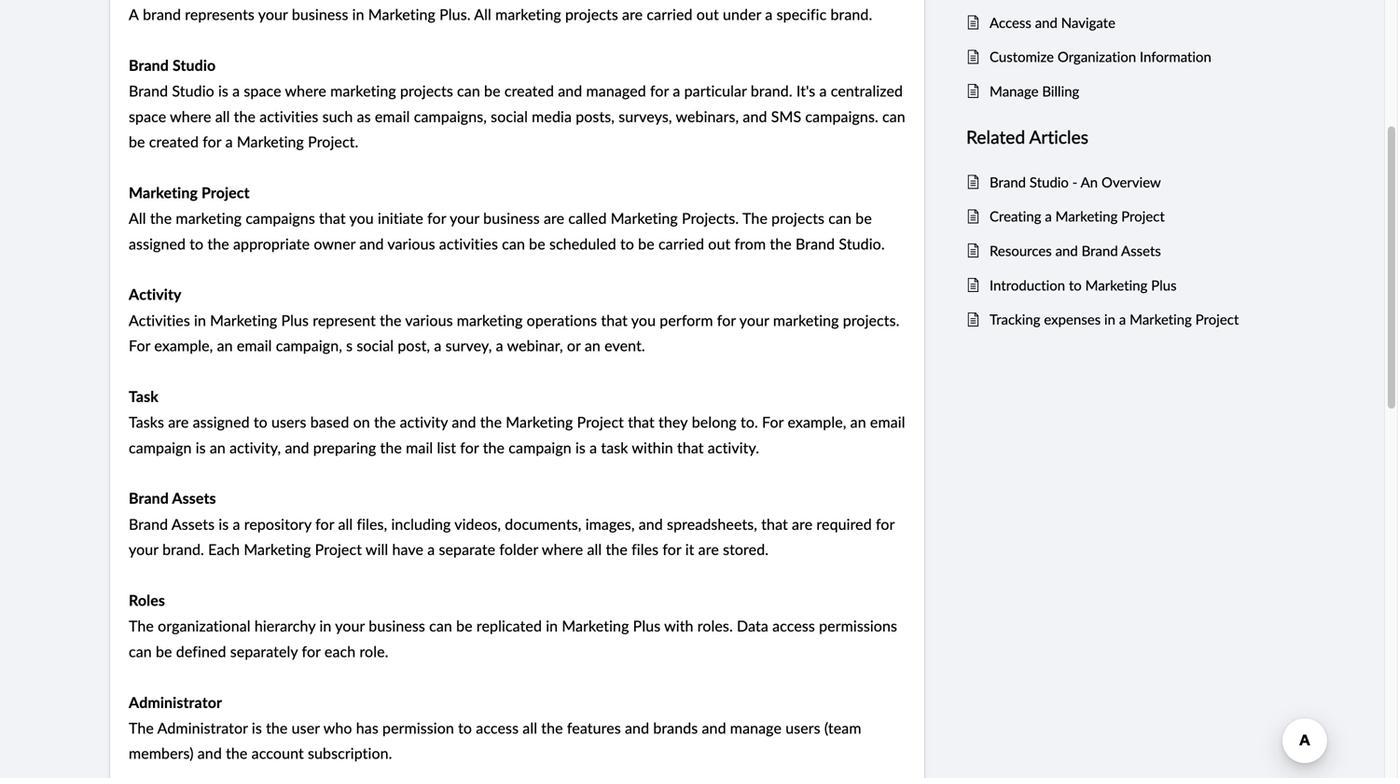 Task type: describe. For each thing, give the bounding box(es) containing it.
creating
[[990, 207, 1042, 226]]

the inside marketing project all the marketing campaigns that you initiate for your business are called marketing projects. the projects can be assigned to the appropriate owner and various activities can be scheduled to be carried out from the brand studio.
[[743, 208, 768, 228]]

the inside the activity activities in marketing plus represent the various marketing operations that you perform for your marketing projects. for example, an email campaign, s social post, a survey, a webinar, or an event.
[[380, 310, 402, 330]]

the left features
[[541, 717, 563, 738]]

files, including
[[357, 513, 451, 534]]

for inside task tasks are assigned to users based on the activity and the marketing project that they belong to. for example, an email campaign is an activity, and preparing the mail list for the campaign is a task within that activity.
[[460, 437, 479, 457]]

represents
[[185, 4, 255, 24]]

email for represent
[[237, 335, 272, 355]]

task
[[601, 437, 628, 457]]

centralized
[[831, 80, 903, 101]]

overview
[[1102, 172, 1161, 192]]

manage
[[990, 82, 1039, 101]]

task tasks are assigned to users based on the activity and the marketing project that they belong to. for example, an email campaign is an activity, and preparing the mail list for the campaign is a task within that activity.
[[129, 387, 905, 457]]

brand studio - an overview link
[[990, 171, 1257, 193]]

account
[[252, 743, 304, 763]]

and inside brand studio brand studio is a space where marketing projects can be created and managed for a particular brand. it's a centralized space where all the activities such as email campaigns, social media posts, surveys, webinars, and sms campaigns. can be created for a marketing project.
[[558, 80, 582, 101]]

1 vertical spatial space
[[129, 106, 166, 126]]

project inside marketing project all the marketing campaigns that you initiate for your business are called marketing projects. the projects can be assigned to the appropriate owner and various activities can be scheduled to be carried out from the brand studio.
[[201, 183, 250, 201]]

organization
[[1058, 47, 1136, 66]]

can up "campaigns,"
[[457, 80, 480, 101]]

hierarchy
[[255, 615, 316, 636]]

are inside task tasks are assigned to users based on the activity and the marketing project that they belong to. for example, an email campaign is an activity, and preparing the mail list for the campaign is a task within that activity.
[[168, 412, 189, 432]]

projects.
[[843, 310, 900, 330]]

separate
[[439, 539, 496, 559]]

related
[[966, 124, 1025, 149]]

assigned inside marketing project all the marketing campaigns that you initiate for your business are called marketing projects. the projects can be assigned to the appropriate owner and various activities can be scheduled to be carried out from the brand studio.
[[129, 233, 186, 254]]

roles
[[129, 591, 165, 609]]

information
[[1140, 47, 1212, 66]]

webinar,
[[507, 335, 563, 355]]

you inside marketing project all the marketing campaigns that you initiate for your business are called marketing projects. the projects can be assigned to the appropriate owner and various activities can be scheduled to be carried out from the brand studio.
[[349, 208, 374, 228]]

out inside marketing project all the marketing campaigns that you initiate for your business are called marketing projects. the projects can be assigned to the appropriate owner and various activities can be scheduled to be carried out from the brand studio.
[[708, 233, 731, 254]]

users inside administrator the administrator is the user who has permission to access all the features and brands and manage users (team members) and the account subscription.
[[786, 717, 821, 738]]

-
[[1073, 172, 1078, 192]]

managed
[[586, 80, 646, 101]]

all inside marketing project all the marketing campaigns that you initiate for your business are called marketing projects. the projects can be assigned to the appropriate owner and various activities can be scheduled to be carried out from the brand studio.
[[129, 208, 146, 228]]

0 vertical spatial out
[[697, 4, 719, 24]]

that down "they belong" in the bottom of the page
[[677, 437, 704, 457]]

access inside roles the organizational hierarchy in your business can be replicated in marketing plus with roles. data access permissions can be defined separately for each role.
[[773, 615, 815, 636]]

documents,
[[505, 513, 582, 534]]

and right brands
[[702, 717, 726, 738]]

the up account
[[266, 717, 288, 738]]

various inside the activity activities in marketing plus represent the various marketing operations that you perform for your marketing projects. for example, an email campaign, s social post, a survey, a webinar, or an event.
[[405, 310, 453, 330]]

1 vertical spatial studio
[[172, 80, 214, 101]]

and right members)
[[198, 743, 222, 763]]

post,
[[398, 335, 430, 355]]

such
[[322, 106, 353, 126]]

activity,
[[230, 437, 281, 457]]

0 horizontal spatial where
[[170, 106, 211, 126]]

within
[[632, 437, 673, 457]]

0 vertical spatial created
[[505, 80, 554, 101]]

has
[[356, 717, 379, 738]]

with roles.
[[664, 615, 733, 636]]

media
[[532, 106, 572, 126]]

each
[[325, 641, 356, 661]]

marketing inside roles the organizational hierarchy in your business can be replicated in marketing plus with roles. data access permissions can be defined separately for each role.
[[562, 615, 629, 636]]

projects for can
[[400, 80, 453, 101]]

all inside administrator the administrator is the user who has permission to access all the features and brands and manage users (team members) and the account subscription.
[[523, 717, 537, 738]]

user
[[292, 717, 320, 738]]

marketing for marketing
[[495, 4, 561, 24]]

roles the organizational hierarchy in your business can be replicated in marketing plus with roles. data access permissions can be defined separately for each role.
[[129, 591, 897, 661]]

business inside marketing project all the marketing campaigns that you initiate for your business are called marketing projects. the projects can be assigned to the appropriate owner and various activities can be scheduled to be carried out from the brand studio.
[[483, 208, 540, 228]]

can left replicated
[[429, 615, 452, 636]]

studio for -
[[1030, 172, 1069, 192]]

appropriate
[[233, 233, 310, 254]]

example, for various
[[154, 335, 213, 355]]

an
[[1081, 172, 1098, 192]]

and inside "brand assets brand assets is a repository for all files, including videos, documents, images, and spreadsheets, that are required for your brand. each marketing project will have a separate folder where all the files for it are stored."
[[639, 513, 663, 534]]

are left required
[[792, 513, 813, 534]]

based
[[310, 412, 349, 432]]

customize organization information link
[[990, 46, 1257, 68]]

scheduled
[[549, 233, 616, 254]]

introduction to marketing plus
[[990, 275, 1177, 295]]

assets for resources and brand assets
[[1121, 241, 1161, 260]]

videos,
[[455, 513, 501, 534]]

the right list
[[483, 437, 505, 457]]

defined
[[176, 641, 226, 661]]

projects inside marketing project all the marketing campaigns that you initiate for your business are called marketing projects. the projects can be assigned to the appropriate owner and various activities can be scheduled to be carried out from the brand studio.
[[772, 208, 825, 228]]

marketing inside "brand assets brand assets is a repository for all files, including videos, documents, images, and spreadsheets, that are required for your brand. each marketing project will have a separate folder where all the files for it are stored."
[[244, 539, 311, 559]]

called marketing
[[568, 208, 678, 228]]

can down centralized
[[883, 106, 906, 126]]

to down resources and brand assets
[[1069, 275, 1082, 295]]

brand assets brand assets is a repository for all files, including videos, documents, images, and spreadsheets, that are required for your brand. each marketing project will have a separate folder where all the files for it are stored.
[[129, 489, 895, 559]]

list
[[437, 437, 456, 457]]

activity
[[400, 412, 448, 432]]

for inside roles the organizational hierarchy in your business can be replicated in marketing plus with roles. data access permissions can be defined separately for each role.
[[302, 641, 321, 661]]

navigate
[[1061, 13, 1116, 32]]

activity
[[129, 285, 181, 303]]

can left scheduled
[[502, 233, 525, 254]]

tracking expenses in a marketing project link
[[990, 308, 1257, 331]]

your inside the activity activities in marketing plus represent the various marketing operations that you perform for your marketing projects. for example, an email campaign, s social post, a survey, a webinar, or an event.
[[740, 310, 769, 330]]

sms
[[771, 106, 802, 126]]

subscription.
[[308, 743, 392, 763]]

spreadsheets,
[[667, 513, 758, 534]]

event.
[[605, 335, 645, 355]]

the left appropriate
[[207, 233, 229, 254]]

brand inside marketing project all the marketing campaigns that you initiate for your business are called marketing projects. the projects can be assigned to the appropriate owner and various activities can be scheduled to be carried out from the brand studio.
[[796, 233, 835, 254]]

customize
[[990, 47, 1054, 66]]

creating a marketing project link
[[990, 205, 1257, 228]]

folder
[[499, 539, 538, 559]]

assigned inside task tasks are assigned to users based on the activity and the marketing project that they belong to. for example, an email campaign is an activity, and preparing the mail list for the campaign is a task within that activity.
[[193, 412, 250, 432]]

resources and brand assets
[[990, 241, 1161, 260]]

that up within
[[628, 412, 655, 432]]

0 vertical spatial administrator
[[129, 693, 222, 711]]

preparing
[[313, 437, 376, 457]]

activities
[[129, 310, 190, 330]]

on
[[353, 412, 370, 432]]

to inside administrator the administrator is the user who has permission to access all the features and brands and manage users (team members) and the account subscription.
[[458, 717, 472, 738]]

campaigns,
[[414, 106, 487, 126]]

access and navigate
[[990, 13, 1116, 32]]

are inside marketing project all the marketing campaigns that you initiate for your business are called marketing projects. the projects can be assigned to the appropriate owner and various activities can be scheduled to be carried out from the brand studio.
[[544, 208, 565, 228]]

represent
[[313, 310, 376, 330]]

related articles heading
[[966, 122, 1257, 151]]

for inside marketing project all the marketing campaigns that you initiate for your business are called marketing projects. the projects can be assigned to the appropriate owner and various activities can be scheduled to be carried out from the brand studio.
[[427, 208, 446, 228]]

it's
[[797, 80, 816, 101]]

the right activity
[[480, 412, 502, 432]]

(team
[[825, 717, 862, 738]]

permissions
[[819, 615, 897, 636]]

mail
[[406, 437, 433, 457]]

will
[[366, 539, 388, 559]]

data
[[737, 615, 769, 636]]

or
[[567, 335, 581, 355]]

introduction to marketing plus link
[[990, 274, 1257, 296]]

your inside roles the organizational hierarchy in your business can be replicated in marketing plus with roles. data access permissions can be defined separately for each role.
[[335, 615, 365, 636]]

the for can
[[129, 615, 154, 636]]

1 campaign from the left
[[129, 437, 192, 457]]

marketing left projects.
[[773, 310, 839, 330]]

your inside "brand assets brand assets is a repository for all files, including videos, documents, images, and spreadsheets, that are required for your brand. each marketing project will have a separate folder where all the files for it are stored."
[[129, 539, 158, 559]]

to.
[[741, 412, 758, 432]]

marketing inside the activity activities in marketing plus represent the various marketing operations that you perform for your marketing projects. for example, an email campaign, s social post, a survey, a webinar, or an event.
[[210, 310, 277, 330]]

2 campaign from the left
[[509, 437, 572, 457]]

role.
[[360, 641, 389, 661]]

plus inside the activity activities in marketing plus represent the various marketing operations that you perform for your marketing projects. for example, an email campaign, s social post, a survey, a webinar, or an event.
[[281, 310, 309, 330]]

email inside brand studio brand studio is a space where marketing projects can be created and managed for a particular brand. it's a centralized space where all the activities such as email campaigns, social media posts, surveys, webinars, and sms campaigns. can be created for a marketing project.
[[375, 106, 410, 126]]

are up managed
[[622, 4, 643, 24]]

billing
[[1042, 82, 1080, 101]]

are right it
[[698, 539, 719, 559]]

manage
[[730, 717, 782, 738]]

various inside marketing project all the marketing campaigns that you initiate for your business are called marketing projects. the projects can be assigned to the appropriate owner and various activities can be scheduled to be carried out from the brand studio.
[[387, 233, 435, 254]]

is inside "brand assets brand assets is a repository for all files, including videos, documents, images, and spreadsheets, that are required for your brand. each marketing project will have a separate folder where all the files for it are stored."
[[219, 513, 229, 534]]



Task type: vqa. For each thing, say whether or not it's contained in the screenshot.
Suite
no



Task type: locate. For each thing, give the bounding box(es) containing it.
2 vertical spatial business
[[369, 615, 425, 636]]

0 horizontal spatial social
[[357, 335, 394, 355]]

owner
[[314, 233, 356, 254]]

project
[[201, 183, 250, 201], [1122, 207, 1165, 226], [1196, 310, 1239, 329], [577, 412, 624, 432], [315, 539, 362, 559]]

all inside brand studio brand studio is a space where marketing projects can be created and managed for a particular brand. it's a centralized space where all the activities such as email campaigns, social media posts, surveys, webinars, and sms campaigns. can be created for a marketing project.
[[215, 106, 230, 126]]

0 horizontal spatial business
[[292, 4, 348, 24]]

from
[[735, 233, 766, 254]]

2 horizontal spatial email
[[870, 412, 905, 432]]

studio
[[173, 56, 216, 74], [172, 80, 214, 101], [1030, 172, 1069, 192]]

that
[[319, 208, 346, 228], [601, 310, 628, 330], [628, 412, 655, 432], [677, 437, 704, 457], [761, 513, 788, 534]]

marketing project all the marketing campaigns that you initiate for your business are called marketing projects. the projects can be assigned to the appropriate owner and various activities can be scheduled to be carried out from the brand studio.
[[129, 183, 885, 254]]

you up the owner
[[349, 208, 374, 228]]

2 horizontal spatial plus
[[1151, 275, 1177, 295]]

1 horizontal spatial users
[[786, 717, 821, 738]]

0 vertical spatial access
[[773, 615, 815, 636]]

0 vertical spatial the
[[743, 208, 768, 228]]

marketing inside marketing project all the marketing campaigns that you initiate for your business are called marketing projects. the projects can be assigned to the appropriate owner and various activities can be scheduled to be carried out from the brand studio.
[[129, 183, 198, 201]]

for for on
[[762, 412, 784, 432]]

0 horizontal spatial all
[[129, 208, 146, 228]]

marketing inside task tasks are assigned to users based on the activity and the marketing project that they belong to. for example, an email campaign is an activity, and preparing the mail list for the campaign is a task within that activity.
[[506, 412, 573, 432]]

created
[[505, 80, 554, 101], [149, 131, 199, 152]]

0 vertical spatial projects
[[565, 4, 618, 24]]

is inside administrator the administrator is the user who has permission to access all the features and brands and manage users (team members) and the account subscription.
[[252, 717, 262, 738]]

and down creating a marketing project
[[1056, 241, 1078, 260]]

stored.
[[723, 539, 769, 559]]

and right activity,
[[285, 437, 309, 457]]

users left the based
[[271, 412, 306, 432]]

all right plus.
[[474, 4, 492, 24]]

various up "post,"
[[405, 310, 453, 330]]

various down initiate
[[387, 233, 435, 254]]

the down roles
[[129, 615, 154, 636]]

can
[[457, 80, 480, 101], [883, 106, 906, 126], [829, 208, 852, 228], [502, 233, 525, 254], [429, 615, 452, 636], [129, 641, 152, 661]]

0 horizontal spatial assigned
[[129, 233, 186, 254]]

access
[[990, 13, 1032, 32]]

access inside administrator the administrator is the user who has permission to access all the features and brands and manage users (team members) and the account subscription.
[[476, 717, 519, 738]]

users left the '(team'
[[786, 717, 821, 738]]

can down roles
[[129, 641, 152, 661]]

and up media
[[558, 80, 582, 101]]

users inside task tasks are assigned to users based on the activity and the marketing project that they belong to. for example, an email campaign is an activity, and preparing the mail list for the campaign is a task within that activity.
[[271, 412, 306, 432]]

that inside the activity activities in marketing plus represent the various marketing operations that you perform for your marketing projects. for example, an email campaign, s social post, a survey, a webinar, or an event.
[[601, 310, 628, 330]]

a inside task tasks are assigned to users based on the activity and the marketing project that they belong to. for example, an email campaign is an activity, and preparing the mail list for the campaign is a task within that activity.
[[590, 437, 597, 457]]

that up the owner
[[319, 208, 346, 228]]

1 horizontal spatial created
[[505, 80, 554, 101]]

marketing right plus.
[[495, 4, 561, 24]]

and right 'access'
[[1035, 13, 1058, 32]]

the inside brand studio brand studio is a space where marketing projects can be created and managed for a particular brand. it's a centralized space where all the activities such as email campaigns, social media posts, surveys, webinars, and sms campaigns. can be created for a marketing project.
[[234, 106, 256, 126]]

2 horizontal spatial where
[[542, 539, 583, 559]]

out left under
[[697, 4, 719, 24]]

2 horizontal spatial brand.
[[831, 4, 873, 24]]

you inside the activity activities in marketing plus represent the various marketing operations that you perform for your marketing projects. for example, an email campaign, s social post, a survey, a webinar, or an event.
[[631, 310, 656, 330]]

projects inside brand studio brand studio is a space where marketing projects can be created and managed for a particular brand. it's a centralized space where all the activities such as email campaigns, social media posts, surveys, webinars, and sms campaigns. can be created for a marketing project.
[[400, 80, 453, 101]]

related articles
[[966, 124, 1089, 149]]

social inside brand studio brand studio is a space where marketing projects can be created and managed for a particular brand. it's a centralized space where all the activities such as email campaigns, social media posts, surveys, webinars, and sms campaigns. can be created for a marketing project.
[[491, 106, 528, 126]]

1 vertical spatial you
[[631, 310, 656, 330]]

assets for brand assets brand assets is a repository for all files, including videos, documents, images, and spreadsheets, that are required for your brand. each marketing project will have a separate folder where all the files for it are stored.
[[171, 513, 215, 534]]

1 vertical spatial business
[[483, 208, 540, 228]]

business inside roles the organizational hierarchy in your business can be replicated in marketing plus with roles. data access permissions can be defined separately for each role.
[[369, 615, 425, 636]]

studio for brand
[[173, 56, 216, 74]]

1 vertical spatial for
[[762, 412, 784, 432]]

your up roles
[[129, 539, 158, 559]]

0 vertical spatial all
[[474, 4, 492, 24]]

1 horizontal spatial plus
[[633, 615, 661, 636]]

0 vertical spatial for
[[129, 335, 150, 355]]

the up members)
[[129, 717, 154, 738]]

is
[[218, 80, 229, 101], [196, 437, 206, 457], [576, 437, 586, 457], [219, 513, 229, 534], [252, 717, 262, 738]]

2 vertical spatial email
[[870, 412, 905, 432]]

1 vertical spatial carried
[[659, 233, 704, 254]]

the inside "brand assets brand assets is a repository for all files, including videos, documents, images, and spreadsheets, that are required for your brand. each marketing project will have a separate folder where all the files for it are stored."
[[606, 539, 628, 559]]

0 vertical spatial assigned
[[129, 233, 186, 254]]

the inside roles the organizational hierarchy in your business can be replicated in marketing plus with roles. data access permissions can be defined separately for each role.
[[129, 615, 154, 636]]

that inside "brand assets brand assets is a repository for all files, including videos, documents, images, and spreadsheets, that are required for your brand. each marketing project will have a separate folder where all the files for it are stored."
[[761, 513, 788, 534]]

access
[[773, 615, 815, 636], [476, 717, 519, 738]]

is up each
[[219, 513, 229, 534]]

in inside the activity activities in marketing plus represent the various marketing operations that you perform for your marketing projects. for example, an email campaign, s social post, a survey, a webinar, or an event.
[[194, 310, 206, 330]]

brand. inside brand studio brand studio is a space where marketing projects can be created and managed for a particular brand. it's a centralized space where all the activities such as email campaigns, social media posts, surveys, webinars, and sms campaigns. can be created for a marketing project.
[[751, 80, 793, 101]]

under
[[723, 4, 761, 24]]

out down projects.
[[708, 233, 731, 254]]

2 vertical spatial plus
[[633, 615, 661, 636]]

and up the files
[[639, 513, 663, 534]]

email for users
[[870, 412, 905, 432]]

2 vertical spatial projects
[[772, 208, 825, 228]]

that up event.
[[601, 310, 628, 330]]

marketing inside marketing project all the marketing campaigns that you initiate for your business are called marketing projects. the projects can be assigned to the appropriate owner and various activities can be scheduled to be carried out from the brand studio.
[[176, 208, 242, 228]]

have
[[392, 539, 424, 559]]

0 vertical spatial studio
[[173, 56, 216, 74]]

users
[[271, 412, 306, 432], [786, 717, 821, 738]]

is left task
[[576, 437, 586, 457]]

0 horizontal spatial email
[[237, 335, 272, 355]]

2 horizontal spatial projects
[[772, 208, 825, 228]]

the left such
[[234, 106, 256, 126]]

an
[[217, 335, 233, 355], [585, 335, 601, 355], [850, 412, 866, 432], [210, 437, 226, 457]]

your right 'represents'
[[258, 4, 288, 24]]

the down images,
[[606, 539, 628, 559]]

social inside the activity activities in marketing plus represent the various marketing operations that you perform for your marketing projects. for example, an email campaign, s social post, a survey, a webinar, or an event.
[[357, 335, 394, 355]]

for inside the activity activities in marketing plus represent the various marketing operations that you perform for your marketing projects. for example, an email campaign, s social post, a survey, a webinar, or an event.
[[129, 335, 150, 355]]

social left media
[[491, 106, 528, 126]]

marketing up as
[[330, 80, 396, 101]]

separately
[[230, 641, 298, 661]]

plus inside roles the organizational hierarchy in your business can be replicated in marketing plus with roles. data access permissions can be defined separately for each role.
[[633, 615, 661, 636]]

access right the 'data'
[[773, 615, 815, 636]]

is inside brand studio brand studio is a space where marketing projects can be created and managed for a particular brand. it's a centralized space where all the activities such as email campaigns, social media posts, surveys, webinars, and sms campaigns. can be created for a marketing project.
[[218, 80, 229, 101]]

and left brands
[[625, 717, 649, 738]]

projects up managed
[[565, 4, 618, 24]]

activities for various
[[439, 233, 498, 254]]

repository
[[244, 513, 311, 534]]

2 vertical spatial the
[[129, 717, 154, 738]]

0 vertical spatial space
[[244, 80, 281, 101]]

0 horizontal spatial example,
[[154, 335, 213, 355]]

projects up "campaigns,"
[[400, 80, 453, 101]]

tracking expenses in a marketing project
[[990, 310, 1239, 329]]

perform
[[660, 310, 713, 330]]

organizational
[[158, 615, 251, 636]]

brand. up sms
[[751, 80, 793, 101]]

the up "activity"
[[150, 208, 172, 228]]

and right the owner
[[360, 233, 384, 254]]

1 vertical spatial out
[[708, 233, 731, 254]]

the
[[234, 106, 256, 126], [150, 208, 172, 228], [207, 233, 229, 254], [770, 233, 792, 254], [380, 310, 402, 330], [374, 412, 396, 432], [480, 412, 502, 432], [380, 437, 402, 457], [483, 437, 505, 457], [606, 539, 628, 559], [266, 717, 288, 738], [541, 717, 563, 738], [226, 743, 248, 763]]

your up each at bottom
[[335, 615, 365, 636]]

task
[[129, 387, 159, 405]]

tasks
[[129, 412, 164, 432]]

marketing inside brand studio brand studio is a space where marketing projects can be created and managed for a particular brand. it's a centralized space where all the activities such as email campaigns, social media posts, surveys, webinars, and sms campaigns. can be created for a marketing project.
[[330, 80, 396, 101]]

s
[[346, 335, 353, 355]]

project inside task tasks are assigned to users based on the activity and the marketing project that they belong to. for example, an email campaign is an activity, and preparing the mail list for the campaign is a task within that activity.
[[577, 412, 624, 432]]

0 vertical spatial various
[[387, 233, 435, 254]]

the for has
[[129, 717, 154, 738]]

marketing up appropriate
[[176, 208, 242, 228]]

all up "activity"
[[129, 208, 146, 228]]

out
[[697, 4, 719, 24], [708, 233, 731, 254]]

campaign,
[[276, 335, 342, 355]]

various
[[387, 233, 435, 254], [405, 310, 453, 330]]

surveys,
[[619, 106, 672, 126]]

0 horizontal spatial users
[[271, 412, 306, 432]]

manage billing link
[[990, 80, 1257, 103]]

plus.
[[440, 4, 471, 24]]

email inside the activity activities in marketing plus represent the various marketing operations that you perform for your marketing projects. for example, an email campaign, s social post, a survey, a webinar, or an event.
[[237, 335, 272, 355]]

1 vertical spatial the
[[129, 615, 154, 636]]

campaign down tasks
[[129, 437, 192, 457]]

members)
[[129, 743, 194, 763]]

all
[[474, 4, 492, 24], [129, 208, 146, 228]]

where inside "brand assets brand assets is a repository for all files, including videos, documents, images, and spreadsheets, that are required for your brand. each marketing project will have a separate folder where all the files for it are stored."
[[542, 539, 583, 559]]

and inside marketing project all the marketing campaigns that you initiate for your business are called marketing projects. the projects can be assigned to the appropriate owner and various activities can be scheduled to be carried out from the brand studio.
[[360, 233, 384, 254]]

for inside task tasks are assigned to users based on the activity and the marketing project that they belong to. for example, an email campaign is an activity, and preparing the mail list for the campaign is a task within that activity.
[[762, 412, 784, 432]]

1 vertical spatial plus
[[281, 310, 309, 330]]

to left appropriate
[[190, 233, 204, 254]]

0 vertical spatial business
[[292, 4, 348, 24]]

for for various
[[129, 335, 150, 355]]

0 vertical spatial email
[[375, 106, 410, 126]]

projects
[[565, 4, 618, 24], [400, 80, 453, 101], [772, 208, 825, 228]]

1 vertical spatial users
[[786, 717, 821, 738]]

0 vertical spatial carried
[[647, 4, 693, 24]]

0 horizontal spatial created
[[149, 131, 199, 152]]

0 horizontal spatial for
[[129, 335, 150, 355]]

0 vertical spatial example,
[[154, 335, 213, 355]]

the right on
[[374, 412, 396, 432]]

you up event.
[[631, 310, 656, 330]]

1 vertical spatial assets
[[172, 489, 216, 507]]

1 horizontal spatial campaign
[[509, 437, 572, 457]]

marketing
[[368, 4, 436, 24], [237, 131, 304, 152], [129, 183, 198, 201], [1056, 207, 1118, 226], [1086, 275, 1148, 295], [210, 310, 277, 330], [1130, 310, 1192, 329], [506, 412, 573, 432], [244, 539, 311, 559], [562, 615, 629, 636]]

your right perform
[[740, 310, 769, 330]]

particular
[[684, 80, 747, 101]]

customize organization information
[[990, 47, 1212, 66]]

access and navigate link
[[990, 12, 1257, 34]]

is up account
[[252, 717, 262, 738]]

brand studio brand studio is a space where marketing projects can be created and managed for a particular brand. it's a centralized space where all the activities such as email campaigns, social media posts, surveys, webinars, and sms campaigns. can be created for a marketing project.
[[129, 56, 906, 152]]

carried left under
[[647, 4, 693, 24]]

1 horizontal spatial where
[[285, 80, 326, 101]]

initiate
[[378, 208, 423, 228]]

2 vertical spatial brand.
[[162, 539, 204, 559]]

manage billing
[[990, 82, 1080, 101]]

and up list
[[452, 412, 476, 432]]

where
[[285, 80, 326, 101], [170, 106, 211, 126], [542, 539, 583, 559]]

marketing inside brand studio brand studio is a space where marketing projects can be created and managed for a particular brand. it's a centralized space where all the activities such as email campaigns, social media posts, surveys, webinars, and sms campaigns. can be created for a marketing project.
[[237, 131, 304, 152]]

social
[[491, 106, 528, 126], [357, 335, 394, 355]]

example, down activities
[[154, 335, 213, 355]]

the left "mail"
[[380, 437, 402, 457]]

articles
[[1029, 124, 1089, 149]]

to down called marketing
[[620, 233, 634, 254]]

is down 'represents'
[[218, 80, 229, 101]]

brand studio - an overview
[[990, 172, 1161, 192]]

the up "post,"
[[380, 310, 402, 330]]

are up scheduled
[[544, 208, 565, 228]]

example, inside task tasks are assigned to users based on the activity and the marketing project that they belong to. for example, an email campaign is an activity, and preparing the mail list for the campaign is a task within that activity.
[[788, 412, 847, 432]]

activities left such
[[260, 106, 319, 126]]

to right permission
[[458, 717, 472, 738]]

a brand represents your business in marketing plus. all marketing projects are carried out under a specific brand.
[[129, 4, 873, 24]]

your right initiate
[[450, 208, 479, 228]]

permission
[[383, 717, 454, 738]]

plus up campaign,
[[281, 310, 309, 330]]

carried inside marketing project all the marketing campaigns that you initiate for your business are called marketing projects. the projects can be assigned to the appropriate owner and various activities can be scheduled to be carried out from the brand studio.
[[659, 233, 704, 254]]

email inside task tasks are assigned to users based on the activity and the marketing project that they belong to. for example, an email campaign is an activity, and preparing the mail list for the campaign is a task within that activity.
[[870, 412, 905, 432]]

0 horizontal spatial projects
[[400, 80, 453, 101]]

and
[[1035, 13, 1058, 32], [558, 80, 582, 101], [360, 233, 384, 254], [1056, 241, 1078, 260], [452, 412, 476, 432], [285, 437, 309, 457], [639, 513, 663, 534], [625, 717, 649, 738], [702, 717, 726, 738], [198, 743, 222, 763]]

who
[[323, 717, 352, 738]]

plus left with roles.
[[633, 615, 661, 636]]

1 vertical spatial brand.
[[751, 80, 793, 101]]

you
[[349, 208, 374, 228], [631, 310, 656, 330]]

1 vertical spatial access
[[476, 717, 519, 738]]

resources and brand assets link
[[990, 240, 1257, 262]]

0 vertical spatial where
[[285, 80, 326, 101]]

to up activity,
[[254, 412, 268, 432]]

access right permission
[[476, 717, 519, 738]]

example, inside the activity activities in marketing plus represent the various marketing operations that you perform for your marketing projects. for example, an email campaign, s social post, a survey, a webinar, or an event.
[[154, 335, 213, 355]]

is left activity,
[[196, 437, 206, 457]]

for down activities
[[129, 335, 150, 355]]

your inside marketing project all the marketing campaigns that you initiate for your business are called marketing projects. the projects can be assigned to the appropriate owner and various activities can be scheduled to be carried out from the brand studio.
[[450, 208, 479, 228]]

the up the from
[[743, 208, 768, 228]]

for right to.
[[762, 412, 784, 432]]

1 horizontal spatial business
[[369, 615, 425, 636]]

1 vertical spatial example,
[[788, 412, 847, 432]]

0 horizontal spatial access
[[476, 717, 519, 738]]

1 vertical spatial assigned
[[193, 412, 250, 432]]

1 horizontal spatial you
[[631, 310, 656, 330]]

the right the from
[[770, 233, 792, 254]]

marketing up survey,
[[457, 310, 523, 330]]

that up the stored.
[[761, 513, 788, 534]]

a brand
[[129, 4, 181, 24]]

that inside marketing project all the marketing campaigns that you initiate for your business are called marketing projects. the projects can be assigned to the appropriate owner and various activities can be scheduled to be carried out from the brand studio.
[[319, 208, 346, 228]]

1 horizontal spatial example,
[[788, 412, 847, 432]]

assigned up activity,
[[193, 412, 250, 432]]

1 horizontal spatial all
[[474, 4, 492, 24]]

features
[[567, 717, 621, 738]]

1 vertical spatial social
[[357, 335, 394, 355]]

are right tasks
[[168, 412, 189, 432]]

campaign
[[129, 437, 192, 457], [509, 437, 572, 457]]

0 horizontal spatial plus
[[281, 310, 309, 330]]

carried down projects.
[[659, 233, 704, 254]]

social right s
[[357, 335, 394, 355]]

0 horizontal spatial activities
[[260, 106, 319, 126]]

projects for are
[[565, 4, 618, 24]]

replicated
[[477, 615, 542, 636]]

administrator the administrator is the user who has permission to access all the features and brands and manage users (team members) and the account subscription.
[[129, 693, 862, 763]]

1 vertical spatial activities
[[439, 233, 498, 254]]

2 vertical spatial assets
[[171, 513, 215, 534]]

operations
[[527, 310, 597, 330]]

1 vertical spatial administrator
[[157, 717, 248, 738]]

required
[[817, 513, 872, 534]]

0 horizontal spatial you
[[349, 208, 374, 228]]

1 vertical spatial email
[[237, 335, 272, 355]]

campaign left task
[[509, 437, 572, 457]]

can up studio.
[[829, 208, 852, 228]]

brand. right specific
[[831, 4, 873, 24]]

brand. left each
[[162, 539, 204, 559]]

marketing for represent
[[457, 310, 523, 330]]

assigned up "activity"
[[129, 233, 186, 254]]

survey,
[[446, 335, 492, 355]]

resources
[[990, 241, 1052, 260]]

the inside administrator the administrator is the user who has permission to access all the features and brands and manage users (team members) and the account subscription.
[[129, 717, 154, 738]]

1 horizontal spatial email
[[375, 106, 410, 126]]

1 vertical spatial projects
[[400, 80, 453, 101]]

brand. inside "brand assets brand assets is a repository for all files, including videos, documents, images, and spreadsheets, that are required for your brand. each marketing project will have a separate folder where all the files for it are stored."
[[162, 539, 204, 559]]

2 vertical spatial where
[[542, 539, 583, 559]]

0 vertical spatial brand.
[[831, 4, 873, 24]]

1 vertical spatial where
[[170, 106, 211, 126]]

the left account
[[226, 743, 248, 763]]

1 horizontal spatial brand.
[[751, 80, 793, 101]]

2 vertical spatial studio
[[1030, 172, 1069, 192]]

0 vertical spatial social
[[491, 106, 528, 126]]

1 vertical spatial various
[[405, 310, 453, 330]]

as
[[357, 106, 371, 126]]

1 horizontal spatial activities
[[439, 233, 498, 254]]

0 vertical spatial activities
[[260, 106, 319, 126]]

1 horizontal spatial for
[[762, 412, 784, 432]]

1 horizontal spatial social
[[491, 106, 528, 126]]

marketing for a
[[330, 80, 396, 101]]

it
[[685, 539, 695, 559]]

0 vertical spatial plus
[[1151, 275, 1177, 295]]

1 vertical spatial created
[[149, 131, 199, 152]]

example, for on
[[788, 412, 847, 432]]

marketing
[[495, 4, 561, 24], [330, 80, 396, 101], [176, 208, 242, 228], [457, 310, 523, 330], [773, 310, 839, 330]]

project.
[[308, 131, 359, 152]]

0 vertical spatial users
[[271, 412, 306, 432]]

project inside "brand assets brand assets is a repository for all files, including videos, documents, images, and spreadsheets, that are required for your brand. each marketing project will have a separate folder where all the files for it are stored."
[[315, 539, 362, 559]]

activities inside brand studio brand studio is a space where marketing projects can be created and managed for a particular brand. it's a centralized space where all the activities such as email campaigns, social media posts, surveys, webinars, and sms campaigns. can be created for a marketing project.
[[260, 106, 319, 126]]

all
[[215, 106, 230, 126], [338, 513, 353, 534], [587, 539, 602, 559], [523, 717, 537, 738]]

1 horizontal spatial space
[[244, 80, 281, 101]]

0 vertical spatial assets
[[1121, 241, 1161, 260]]

1 horizontal spatial projects
[[565, 4, 618, 24]]

brand.
[[831, 4, 873, 24], [751, 80, 793, 101], [162, 539, 204, 559]]

activities inside marketing project all the marketing campaigns that you initiate for your business are called marketing projects. the projects can be assigned to the appropriate owner and various activities can be scheduled to be carried out from the brand studio.
[[439, 233, 498, 254]]

activity activities in marketing plus represent the various marketing operations that you perform for your marketing projects. for example, an email campaign, s social post, a survey, a webinar, or an event.
[[129, 285, 900, 355]]

1 vertical spatial all
[[129, 208, 146, 228]]

tracking
[[990, 310, 1041, 329]]

2 horizontal spatial business
[[483, 208, 540, 228]]

0 vertical spatial you
[[349, 208, 374, 228]]

activities for the
[[260, 106, 319, 126]]

for inside the activity activities in marketing plus represent the various marketing operations that you perform for your marketing projects. for example, an email campaign, s social post, a survey, a webinar, or an event.
[[717, 310, 736, 330]]

be
[[484, 80, 501, 101], [129, 131, 145, 152], [856, 208, 872, 228], [529, 233, 546, 254], [638, 233, 655, 254], [456, 615, 473, 636], [156, 641, 172, 661]]

example, right to.
[[788, 412, 847, 432]]

0 horizontal spatial space
[[129, 106, 166, 126]]

1 horizontal spatial access
[[773, 615, 815, 636]]

to inside task tasks are assigned to users based on the activity and the marketing project that they belong to. for example, an email campaign is an activity, and preparing the mail list for the campaign is a task within that activity.
[[254, 412, 268, 432]]

posts,
[[576, 106, 615, 126]]

to
[[190, 233, 204, 254], [620, 233, 634, 254], [1069, 275, 1082, 295], [254, 412, 268, 432], [458, 717, 472, 738]]

projects right projects.
[[772, 208, 825, 228]]

1 horizontal spatial assigned
[[193, 412, 250, 432]]

activity.
[[708, 437, 759, 457]]

activities up the activity activities in marketing plus represent the various marketing operations that you perform for your marketing projects. for example, an email campaign, s social post, a survey, a webinar, or an event.
[[439, 233, 498, 254]]

the
[[743, 208, 768, 228], [129, 615, 154, 636], [129, 717, 154, 738]]

plus down "resources and brand assets" link
[[1151, 275, 1177, 295]]

webinars, and
[[676, 106, 767, 126]]

0 horizontal spatial campaign
[[129, 437, 192, 457]]

0 horizontal spatial brand.
[[162, 539, 204, 559]]



